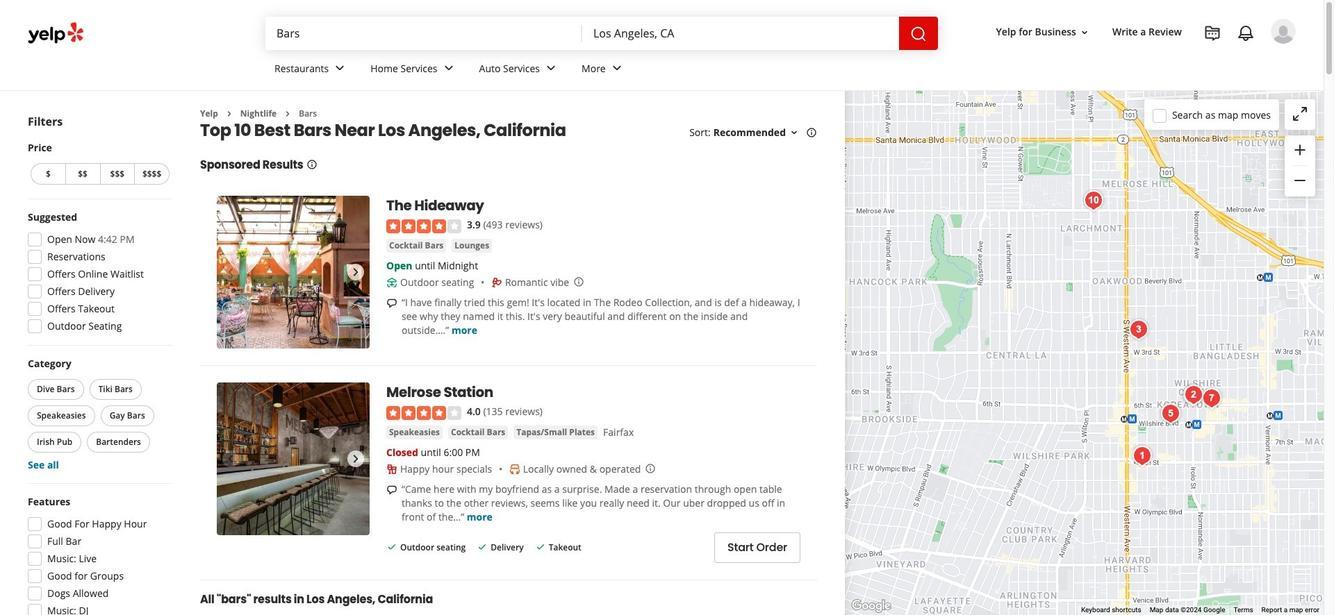 Task type: describe. For each thing, give the bounding box(es) containing it.
zoom in image
[[1292, 142, 1309, 158]]

1 16 checkmark v2 image from the left
[[386, 542, 398, 553]]

next image
[[347, 451, 364, 468]]

3.9 star rating image
[[386, 219, 461, 233]]

jacob s. image
[[1271, 19, 1296, 44]]

expand map image
[[1292, 106, 1309, 122]]

16 info v2 image
[[806, 127, 817, 138]]

2 24 chevron down v2 image from the left
[[440, 60, 457, 77]]

16 romantic vibe v2 image
[[491, 277, 502, 288]]

seoul salon restaurant & bar image
[[1157, 400, 1185, 428]]

the hideaway image
[[217, 196, 370, 349]]

business categories element
[[263, 50, 1296, 90]]

zoom out image
[[1292, 172, 1309, 189]]

melrose station image
[[217, 383, 370, 536]]

1 24 chevron down v2 image from the left
[[543, 60, 559, 77]]

user actions element
[[985, 17, 1316, 103]]

damn fine image
[[1180, 381, 1207, 409]]

things to do, nail salons, plumbers search field
[[265, 17, 582, 50]]

16 speech v2 image for 16 happy hour specials v2 image
[[386, 485, 398, 496]]

notifications image
[[1238, 25, 1254, 42]]

16 info v2 image
[[306, 159, 317, 171]]

4 star rating image
[[386, 406, 461, 420]]

1 16 chevron right v2 image from the left
[[224, 108, 235, 119]]

projects image
[[1204, 25, 1221, 42]]

2 16 chevron right v2 image from the left
[[282, 108, 293, 119]]



Task type: locate. For each thing, give the bounding box(es) containing it.
16 speech v2 image down 16 outdoor seating v2 "icon"
[[386, 298, 398, 309]]

24 chevron down v2 image
[[332, 60, 348, 77], [440, 60, 457, 77]]

0 horizontal spatial 24 chevron down v2 image
[[543, 60, 559, 77]]

search image
[[910, 26, 927, 42]]

2 24 chevron down v2 image from the left
[[609, 60, 625, 77]]

0 vertical spatial 16 chevron down v2 image
[[1079, 27, 1090, 38]]

potions & poisons image
[[1128, 442, 1156, 470]]

group
[[1285, 136, 1316, 197], [28, 141, 172, 188], [24, 211, 172, 338], [25, 357, 172, 473], [24, 496, 172, 616]]

24 chevron down v2 image
[[543, 60, 559, 77], [609, 60, 625, 77]]

google image
[[849, 598, 894, 616]]

previous image
[[222, 264, 239, 281]]

0 vertical spatial slideshow element
[[217, 196, 370, 349]]

1 vertical spatial 16 chevron down v2 image
[[789, 127, 800, 138]]

16 chevron right v2 image
[[224, 108, 235, 119], [282, 108, 293, 119]]

0 horizontal spatial 16 checkmark v2 image
[[386, 542, 398, 553]]

2 none field from the left
[[582, 17, 899, 50]]

the edmon image
[[1080, 187, 1107, 214]]

16 chevron down v2 image inside user actions element
[[1079, 27, 1090, 38]]

2 slideshow element from the top
[[217, 383, 370, 536]]

none field things to do, nail salons, plumbers
[[265, 17, 582, 50]]

1 vertical spatial slideshow element
[[217, 383, 370, 536]]

1 horizontal spatial 24 chevron down v2 image
[[440, 60, 457, 77]]

map region
[[845, 91, 1324, 616]]

16 happy hour specials v2 image
[[386, 464, 398, 475]]

1 horizontal spatial 24 chevron down v2 image
[[609, 60, 625, 77]]

1 16 speech v2 image from the top
[[386, 298, 398, 309]]

16 outdoor seating v2 image
[[386, 277, 398, 288]]

1 horizontal spatial 16 chevron down v2 image
[[1079, 27, 1090, 38]]

16 speech v2 image
[[386, 298, 398, 309], [386, 485, 398, 496]]

next image
[[347, 264, 364, 281]]

info icon image
[[573, 277, 585, 288], [573, 277, 585, 288], [645, 464, 656, 475], [645, 464, 656, 475]]

address, neighborhood, city, state or zip search field
[[582, 17, 899, 50]]

0 horizontal spatial 16 chevron right v2 image
[[224, 108, 235, 119]]

1 none field from the left
[[265, 17, 582, 50]]

slideshow element for 16 happy hour specials v2 image
[[217, 383, 370, 536]]

1 slideshow element from the top
[[217, 196, 370, 349]]

16 checkmark v2 image
[[386, 542, 398, 553], [477, 542, 488, 553]]

None field
[[265, 17, 582, 50], [582, 17, 899, 50]]

16 checkmark v2 image
[[535, 542, 546, 553]]

1 horizontal spatial 16 chevron right v2 image
[[282, 108, 293, 119]]

juliana los angeles image
[[1198, 385, 1226, 412]]

16 locally owned v2 image
[[509, 464, 520, 475]]

0 horizontal spatial 16 chevron down v2 image
[[789, 127, 800, 138]]

1 horizontal spatial 16 checkmark v2 image
[[477, 542, 488, 553]]

1 vertical spatial 16 speech v2 image
[[386, 485, 398, 496]]

16 speech v2 image down 16 happy hour specials v2 image
[[386, 485, 398, 496]]

2 16 speech v2 image from the top
[[386, 485, 398, 496]]

0 horizontal spatial 24 chevron down v2 image
[[332, 60, 348, 77]]

none field address, neighborhood, city, state or zip
[[582, 17, 899, 50]]

slideshow element
[[217, 196, 370, 349], [217, 383, 370, 536]]

0 vertical spatial 16 speech v2 image
[[386, 298, 398, 309]]

the normandie club image
[[1179, 382, 1207, 410]]

2 16 checkmark v2 image from the left
[[477, 542, 488, 553]]

16 speech v2 image for 16 outdoor seating v2 "icon"
[[386, 298, 398, 309]]

None search field
[[265, 17, 938, 50]]

16 chevron down v2 image
[[1079, 27, 1090, 38], [789, 127, 800, 138]]

previous image
[[222, 451, 239, 468]]

1 24 chevron down v2 image from the left
[[332, 60, 348, 77]]

anju house image
[[1125, 316, 1153, 344]]

slideshow element for 16 outdoor seating v2 "icon"
[[217, 196, 370, 349]]



Task type: vqa. For each thing, say whether or not it's contained in the screenshot.
Clear
no



